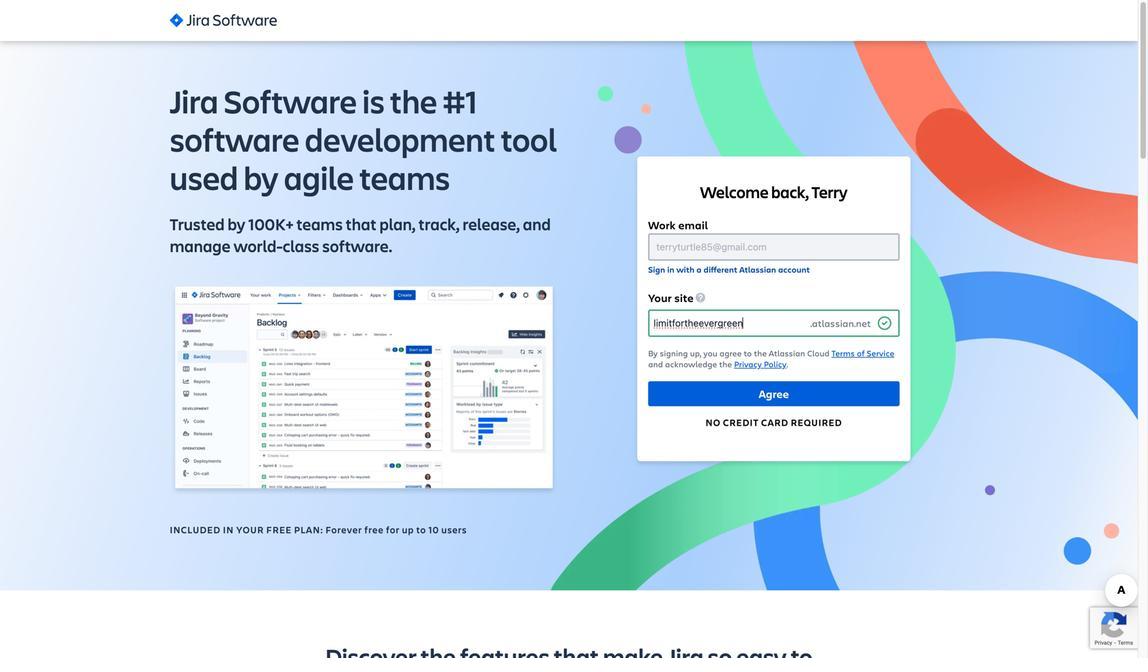Task type: describe. For each thing, give the bounding box(es) containing it.
up,
[[691, 348, 702, 359]]

users
[[442, 524, 467, 537]]

of
[[858, 348, 865, 359]]

1 horizontal spatial the
[[720, 359, 733, 370]]

track,
[[419, 213, 460, 235]]

cloud
[[808, 348, 830, 359]]

by
[[649, 348, 658, 359]]

Work email field
[[650, 235, 894, 260]]

policy
[[764, 359, 787, 370]]

software.
[[323, 235, 393, 257]]

agile
[[284, 156, 354, 199]]

in
[[668, 264, 675, 275]]

trusted
[[170, 213, 225, 235]]

included in your free plan: forever free for up to 10 users
[[170, 524, 467, 537]]

atlassian inside the by signing up, you agree to the atlassian cloud terms of service and acknowledge the privacy policy .
[[770, 348, 806, 359]]

sign
[[649, 264, 666, 275]]

credit
[[724, 417, 760, 429]]

plan,
[[380, 213, 416, 235]]

for
[[386, 524, 400, 537]]

welcome back, terry
[[701, 181, 848, 203]]

by inside trusted by 100k+ teams that plan, track, release, and manage world-class software.
[[228, 213, 246, 235]]

sign in with a different atlassian account link
[[649, 264, 811, 275]]

a
[[697, 264, 702, 275]]

terry
[[812, 181, 848, 203]]

included
[[170, 524, 221, 537]]

card
[[762, 417, 789, 429]]

teams inside jira software is the #1 software development tool used by agile teams
[[360, 156, 450, 199]]

agree button
[[649, 382, 900, 407]]

to inside the by signing up, you agree to the atlassian cloud terms of service and acknowledge the privacy policy .
[[744, 348, 752, 359]]

0 vertical spatial atlassian
[[740, 264, 777, 275]]

100k+
[[249, 213, 294, 235]]

welcome
[[701, 181, 769, 203]]

0 horizontal spatial to
[[417, 524, 427, 537]]

forever
[[326, 524, 363, 537]]

free
[[267, 524, 292, 537]]

by inside jira software is the #1 software development tool used by agile teams
[[244, 156, 279, 199]]

success image
[[877, 315, 894, 332]]

by signing up, you agree to the atlassian cloud terms of service and acknowledge the privacy policy .
[[649, 348, 895, 370]]

signing
[[660, 348, 688, 359]]

terms
[[832, 348, 856, 359]]

is
[[363, 79, 385, 123]]

different
[[704, 264, 738, 275]]

sign in with a different atlassian account
[[649, 264, 811, 275]]

manage
[[170, 235, 231, 257]]

up
[[402, 524, 414, 537]]

plan:
[[294, 524, 324, 537]]



Task type: locate. For each thing, give the bounding box(es) containing it.
privacy policy link
[[735, 359, 787, 370]]

your
[[236, 524, 264, 537]]

jira
[[170, 79, 219, 123]]

acknowledge
[[666, 359, 718, 370]]

0 horizontal spatial the
[[390, 79, 438, 123]]

0 horizontal spatial and
[[523, 213, 551, 235]]

.
[[787, 359, 789, 370]]

software
[[170, 118, 300, 161]]

to right agree
[[744, 348, 752, 359]]

work email
[[649, 218, 709, 233]]

service
[[867, 348, 895, 359]]

that
[[346, 213, 377, 235]]

to
[[744, 348, 752, 359], [417, 524, 427, 537]]

used
[[170, 156, 238, 199]]

1 vertical spatial teams
[[297, 213, 343, 235]]

free
[[365, 524, 384, 537]]

software
[[224, 79, 357, 123]]

your site
[[649, 291, 694, 305]]

teams inside trusted by 100k+ teams that plan, track, release, and manage world-class software.
[[297, 213, 343, 235]]

1 vertical spatial and
[[649, 359, 664, 370]]

release,
[[463, 213, 520, 235]]

jira software logo image
[[170, 4, 277, 37]]

10
[[429, 524, 440, 537]]

1 vertical spatial by
[[228, 213, 246, 235]]

back,
[[772, 181, 810, 203]]

Your site field
[[650, 311, 811, 336]]

and inside trusted by 100k+ teams that plan, track, release, and manage world-class software.
[[523, 213, 551, 235]]

with
[[677, 264, 695, 275]]

and right release,
[[523, 213, 551, 235]]

the left .
[[755, 348, 767, 359]]

required
[[791, 417, 843, 429]]

and
[[523, 213, 551, 235], [649, 359, 664, 370]]

0 vertical spatial to
[[744, 348, 752, 359]]

.atlassian.net
[[811, 317, 872, 330]]

1 vertical spatial atlassian
[[770, 348, 806, 359]]

no credit card required
[[706, 417, 843, 429]]

to left 10 on the left bottom
[[417, 524, 427, 537]]

0 vertical spatial teams
[[360, 156, 450, 199]]

and inside the by signing up, you agree to the atlassian cloud terms of service and acknowledge the privacy policy .
[[649, 359, 664, 370]]

no
[[706, 417, 721, 429]]

the right you
[[720, 359, 733, 370]]

and left acknowledge
[[649, 359, 664, 370]]

jira software is the #1 software development tool used by agile teams
[[170, 79, 557, 199]]

teams
[[360, 156, 450, 199], [297, 213, 343, 235]]

by up 100k+
[[244, 156, 279, 199]]

agree
[[720, 348, 742, 359]]

world-
[[234, 235, 283, 257]]

the
[[390, 79, 438, 123], [755, 348, 767, 359], [720, 359, 733, 370]]

tool
[[501, 118, 557, 161]]

teams up plan,
[[360, 156, 450, 199]]

the right is
[[390, 79, 438, 123]]

teams up class
[[297, 213, 343, 235]]

development
[[305, 118, 496, 161]]

0 vertical spatial by
[[244, 156, 279, 199]]

trusted by 100k+ teams that plan, track, release, and manage world-class software.
[[170, 213, 551, 257]]

work
[[649, 218, 676, 233]]

atlassian
[[740, 264, 777, 275], [770, 348, 806, 359]]

by up world-
[[228, 213, 246, 235]]

class
[[283, 235, 320, 257]]

by
[[244, 156, 279, 199], [228, 213, 246, 235]]

1 horizontal spatial and
[[649, 359, 664, 370]]

your
[[649, 291, 672, 305]]

the inside jira software is the #1 software development tool used by agile teams
[[390, 79, 438, 123]]

atlassian left cloud at right bottom
[[770, 348, 806, 359]]

0 vertical spatial and
[[523, 213, 551, 235]]

email
[[679, 218, 709, 233]]

terms of service link
[[832, 348, 895, 359]]

#1
[[443, 79, 478, 123]]

site
[[675, 291, 694, 305]]

you
[[704, 348, 718, 359]]

privacy
[[735, 359, 762, 370]]

0 horizontal spatial teams
[[297, 213, 343, 235]]

account
[[779, 264, 811, 275]]

atlassian down 'work email' field
[[740, 264, 777, 275]]

in
[[223, 524, 234, 537]]

agree
[[759, 387, 790, 401]]

2 horizontal spatial the
[[755, 348, 767, 359]]

1 horizontal spatial teams
[[360, 156, 450, 199]]

screen capture of a jira backlog image
[[170, 285, 558, 497]]

1 horizontal spatial to
[[744, 348, 752, 359]]

1 vertical spatial to
[[417, 524, 427, 537]]



Task type: vqa. For each thing, say whether or not it's contained in the screenshot.
The Securely
no



